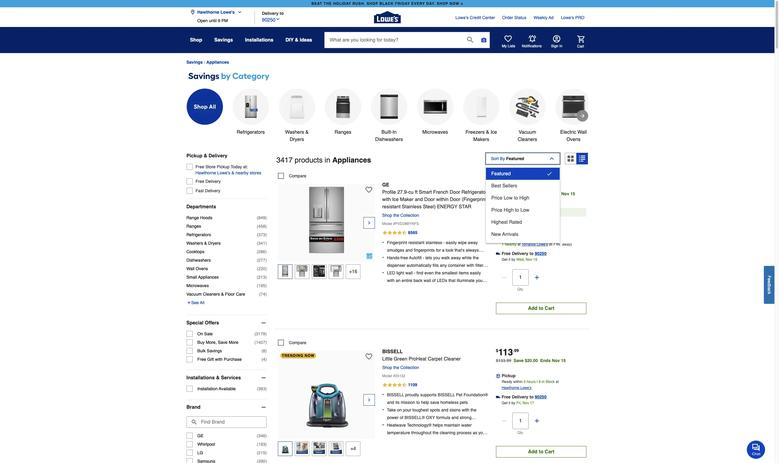 Task type: locate. For each thing, give the bounding box(es) containing it.
pickup image
[[496, 225, 501, 229], [496, 374, 501, 379]]

1 $ from the top
[[496, 182, 499, 187]]

lowe's inside hawthorne lowe's & nearby stores button
[[217, 171, 231, 175]]

-
[[444, 241, 445, 245], [423, 256, 425, 261], [414, 271, 416, 276]]

lowe's home improvement notification center image
[[529, 35, 536, 43]]

bissell up "its"
[[387, 393, 405, 398]]

4.5 stars image containing 8565
[[383, 230, 418, 237]]

17
[[531, 402, 535, 406]]

shop up model # pvd28bynfs
[[383, 213, 393, 218]]

lowe's home improvement logo image
[[374, 4, 401, 31]]

lowe's down free store pickup today at:
[[217, 171, 231, 175]]

1 price from the top
[[492, 195, 503, 201]]

2 vertical spatial cart
[[545, 450, 555, 455]]

away up container
[[451, 256, 461, 261]]

12 ) from the top
[[266, 340, 267, 345]]

appliances link
[[207, 60, 229, 65]]

stores
[[250, 171, 262, 175]]

model for profile 27.9-cu ft smart french door refrigerator with ice maker and door within door (fingerprint- resistant stainless steel) energy star
[[383, 222, 393, 226]]

water inside the • hands-free autofill - lets you walk away while the dispenser automatically fills any container with filtered water
[[387, 271, 398, 276]]

) up ( 213 )
[[266, 267, 267, 271]]

1 collection from the top
[[401, 213, 419, 218]]

1 vertical spatial within
[[514, 380, 523, 385]]

installations down delivery to
[[245, 37, 274, 43]]

qty. for the stepper number input field with increment and decrement buttons number field corresponding to minus icon to the bottom
[[518, 431, 524, 436]]

pickup & delivery
[[187, 153, 228, 159]]

9
[[218, 18, 220, 23]]

15 ) from the top
[[266, 387, 267, 392]]

ranges down range
[[187, 224, 201, 229]]

$ down the featured
[[496, 182, 499, 187]]

0 vertical spatial installations
[[245, 37, 274, 43]]

0 horizontal spatial installations
[[187, 376, 215, 381]]

1 horizontal spatial your
[[476, 278, 485, 283]]

- inside • led light wall - find even the smallest items easily with an entire back wall of leds that illuminate your entire refrigerator with crisp, white light
[[414, 271, 416, 276]]

ends nov 15 element up rebates available button
[[550, 192, 578, 197]]

6 ) from the top
[[266, 258, 267, 263]]

price for price high to low
[[492, 208, 503, 213]]

0 vertical spatial within
[[437, 197, 449, 203]]

16 ) from the top
[[266, 434, 267, 439]]

a right for
[[443, 248, 445, 253]]

2 horizontal spatial 15
[[571, 192, 576, 197]]

installation available
[[198, 387, 236, 392]]

( for 195
[[257, 284, 259, 288]]

1 vertical spatial gallery item 0 image
[[293, 365, 360, 431]]

( for 215
[[257, 451, 259, 456]]

1 horizontal spatial within
[[514, 380, 523, 385]]

ready inside ready within 3 hours | 8 in stock at hawthorne lowe's
[[502, 380, 513, 385]]

( for 3179
[[255, 332, 256, 337]]

shop the collection for 27.9-
[[383, 213, 419, 218]]

chevron right image for bissell little green proheat carpet cleaner
[[367, 398, 372, 404]]

2 # from the top
[[394, 375, 396, 379]]

0 horizontal spatial washers
[[187, 241, 203, 246]]

shop right day.
[[437, 2, 449, 6]]

you inside • heatwave technology® helps maintain water temperature throughout the cleaning process as you loosen and remove tough stains
[[479, 431, 486, 436]]

price down best
[[492, 195, 503, 201]]

energy star qualified image
[[367, 254, 373, 260]]

within down french
[[437, 197, 449, 203]]

2 vertical spatial -
[[414, 271, 416, 276]]

hawthorne down store
[[196, 171, 216, 175]]

8565
[[408, 231, 418, 235]]

2 vertical spatial 15
[[562, 359, 566, 364]]

more.
[[540, 211, 554, 215]]

ovens down electric on the top
[[567, 137, 581, 142]]

1000887978 element
[[278, 340, 307, 346]]

ovens up small appliances
[[196, 267, 208, 271]]

resistant inside ge profile 27.9-cu ft smart french door refrigerator with ice maker and door within door (fingerprint- resistant stainless steel) energy star
[[383, 204, 401, 210]]

17 ) from the top
[[266, 442, 267, 447]]

1 vertical spatial minus image
[[261, 375, 267, 381]]

4 • from the top
[[383, 393, 384, 398]]

1 get from the top
[[502, 258, 508, 262]]

1 vertical spatial water
[[462, 423, 472, 428]]

microwaves
[[423, 130, 448, 135], [187, 284, 209, 288]]

your inside • bissell proudly supports bissell pet foundation® and its mission to help save homeless pets • take on your toughest spots and stains with the power of bissell® oxy formula and strong suction
[[403, 408, 412, 413]]

2 $ from the top
[[496, 349, 499, 354]]

1 horizontal spatial away
[[468, 241, 478, 245]]

# up fingerprint
[[394, 222, 396, 226]]

) up ( 193 )
[[266, 434, 267, 439]]

8 right |
[[539, 380, 541, 385]]

ready for ready by tue, nov 21 at hawthorne lowe's 1 nearby at torrance lowe's (6.7 mi. away)
[[502, 231, 513, 235]]

resistant inside • fingerprint resistant stainless - easily wipe away smudges and fingerprints for a look that's always sparkling clean
[[409, 241, 425, 245]]

1 add to cart from the top
[[529, 306, 555, 312]]

1 vertical spatial stepper number input field with increment and decrement buttons number field
[[513, 413, 529, 430]]

pickup image up new
[[496, 225, 501, 229]]

• for •
[[383, 393, 384, 398]]

( for 220
[[257, 267, 259, 271]]

90250 button down |
[[535, 395, 547, 401]]

- left lets
[[423, 256, 425, 261]]

water down strong
[[462, 423, 472, 428]]

0 horizontal spatial -
[[414, 271, 416, 276]]

0 vertical spatial easily
[[446, 241, 457, 245]]

in inside built-in dishwashers
[[393, 130, 397, 135]]

ge up profile
[[383, 183, 390, 188]]

take
[[387, 408, 396, 413]]

installations up installation in the left of the page
[[187, 376, 215, 381]]

0 vertical spatial cleaners
[[518, 137, 538, 142]]

washers & dryers inside washers & dryers button
[[285, 130, 309, 142]]

8 ) from the top
[[266, 275, 267, 280]]

1 4.5 stars image from the top
[[383, 230, 418, 237]]

2 minus image from the top
[[261, 375, 267, 381]]

373
[[259, 232, 266, 237]]

& up makers
[[487, 130, 490, 135]]

in for sign
[[560, 44, 563, 48]]

get for get it by fri, nov 17
[[502, 402, 508, 406]]

k
[[768, 292, 773, 295]]

• for container
[[383, 255, 384, 261]]

0 vertical spatial ready
[[502, 231, 513, 235]]

& inside button
[[232, 171, 235, 175]]

2 e from the top
[[768, 281, 773, 283]]

in right |
[[542, 380, 545, 385]]

0 vertical spatial gallery item 0 image
[[293, 187, 360, 254]]

minus image
[[261, 320, 267, 326], [261, 375, 267, 381]]

2 vertical spatial by
[[512, 402, 516, 406]]

free
[[401, 256, 408, 261]]

cleaner
[[444, 357, 461, 362]]

high up price high to low button
[[520, 195, 530, 201]]

services
[[221, 376, 241, 381]]

more, for buy more, save more
[[206, 340, 217, 345]]

clean
[[406, 256, 416, 261]]

1 horizontal spatial resistant
[[409, 241, 425, 245]]

hawthorne inside button
[[196, 171, 216, 175]]

1 vertical spatial refrigerators
[[187, 232, 211, 237]]

water inside • heatwave technology® helps maintain water temperature throughout the cleaning process as you loosen and remove tough stains
[[462, 423, 472, 428]]

ranges down the ranges image
[[335, 130, 352, 135]]

free for free gift with purchase
[[198, 357, 206, 362]]

maker
[[400, 197, 414, 203]]

) for ( 74 )
[[266, 292, 267, 297]]

4 ) from the top
[[266, 241, 267, 246]]

1 vertical spatial truck filled image
[[496, 396, 501, 400]]

free down 1
[[502, 252, 511, 256]]

black
[[380, 2, 394, 6]]

0 vertical spatial hawthorne lowe's button
[[190, 6, 245, 18]]

ready down highest rated
[[502, 231, 513, 235]]

free left store
[[196, 164, 204, 169]]

qty. down wed,
[[518, 288, 524, 292]]

2 qty. from the top
[[518, 431, 524, 436]]

) down the ( 341 )
[[266, 250, 267, 254]]

ice right the freezers
[[491, 130, 498, 135]]

0 horizontal spatial within
[[437, 197, 449, 203]]

ends right $20.00
[[541, 359, 551, 364]]

built-in dishwashers
[[376, 130, 403, 142]]

0 vertical spatial shop the collection
[[383, 213, 419, 218]]

# for profile 27.9-cu ft smart french door refrigerator with ice maker and door within door (fingerprint- resistant stainless steel) energy star
[[394, 222, 396, 226]]

washers & dryers up the products
[[285, 130, 309, 142]]

1 horizontal spatial light
[[452, 286, 460, 291]]

1 shop the collection link from the top
[[383, 213, 422, 218]]

• inside • fingerprint resistant stainless - easily wipe away smudges and fingerprints for a look that's always sparkling clean
[[383, 240, 384, 246]]

water down dispenser
[[387, 271, 398, 276]]

cart for minus icon to the bottom
[[545, 450, 555, 455]]

0 vertical spatial qty.
[[518, 288, 524, 292]]

refrigerators down refrigerators image
[[237, 130, 265, 135]]

2 vertical spatial 90250 button
[[535, 395, 547, 401]]

on sale
[[198, 332, 213, 337]]

13 ) from the top
[[266, 349, 267, 354]]

minus image for special offers
[[261, 320, 267, 326]]

available inside button
[[523, 201, 542, 206]]

freezers & ice makers image
[[470, 95, 494, 119]]

stepper number input field with increment and decrement buttons number field for minus icon to the bottom
[[513, 413, 529, 430]]

arrow right image
[[580, 113, 586, 119]]

1 vertical spatial microwaves
[[187, 284, 209, 288]]

easily inside • led light wall - find even the smallest items easily with an entire back wall of leds that illuminate your entire refrigerator with crisp, white light
[[471, 271, 481, 276]]

2 shop the collection from the top
[[383, 366, 419, 371]]

today
[[231, 164, 242, 169]]

collection for cu
[[401, 213, 419, 218]]

0 vertical spatial dishwashers
[[376, 137, 403, 142]]

4.5 stars image containing 1109
[[383, 382, 418, 389]]

1001161398 element
[[278, 173, 307, 179]]

( for 346
[[257, 434, 259, 439]]

price high to low button
[[487, 204, 560, 216]]

0 vertical spatial microwaves
[[423, 130, 448, 135]]

ge inside ge profile 27.9-cu ft smart french door refrigerator with ice maker and door within door (fingerprint- resistant stainless steel) energy star
[[383, 183, 390, 188]]

1 horizontal spatial wall
[[424, 278, 431, 283]]

collection for proheat
[[401, 366, 419, 371]]

2 collection from the top
[[401, 366, 419, 371]]

0 vertical spatial cart
[[578, 44, 585, 48]]

1 horizontal spatial a
[[768, 288, 773, 290]]

free for free delivery
[[196, 179, 204, 184]]

1 vertical spatial by
[[512, 258, 516, 262]]

0 horizontal spatial 8
[[263, 349, 266, 354]]

freezers
[[466, 130, 485, 135]]

ranges image
[[331, 95, 355, 119]]

2 model from the top
[[383, 375, 393, 379]]

1 vertical spatial $
[[496, 349, 499, 354]]

cleaners for vacuum cleaners & floor care
[[203, 292, 220, 297]]

stains down cleaning
[[437, 439, 448, 443]]

• inside • heatwave technology® helps maintain water temperature throughout the cleaning process as you loosen and remove tough stains
[[383, 423, 384, 428]]

10 ) from the top
[[266, 292, 267, 297]]

1 • from the top
[[383, 240, 384, 246]]

2 get from the top
[[502, 402, 508, 406]]

qty. for minus icon to the top the stepper number input field with increment and decrement buttons number field
[[518, 288, 524, 292]]

5 • from the top
[[383, 408, 384, 413]]

compare up trending now
[[289, 341, 307, 346]]

vacuum inside vacuum cleaners
[[519, 130, 537, 135]]

built-in dishwashers image
[[377, 95, 402, 119]]

fills
[[433, 263, 439, 268]]

90250 button up "installations" button
[[262, 16, 281, 24]]

model left 25132
[[383, 375, 393, 379]]

star
[[459, 204, 472, 210]]

weekly
[[534, 15, 548, 20]]

minus image down "get it by fri, nov 17"
[[502, 419, 508, 425]]

1 horizontal spatial in
[[560, 44, 563, 48]]

to inside • bissell proudly supports bissell pet foundation® and its mission to help save homeless pets • take on your toughest spots and stains with the power of bissell® oxy formula and strong suction
[[417, 401, 420, 405]]

$ inside $ 2,999 .00
[[496, 182, 499, 187]]

and down "temperature"
[[401, 439, 408, 443]]

minus image inside brand button
[[261, 405, 267, 411]]

minus image inside special offers button
[[261, 320, 267, 326]]

• for remove
[[383, 423, 384, 428]]

0 vertical spatial entire
[[402, 278, 413, 283]]

washers & dryers
[[285, 130, 309, 142], [187, 241, 221, 246]]

( for 8
[[262, 349, 263, 354]]

and inside • fingerprint resistant stainless - easily wipe away smudges and fingerprints for a look that's always sparkling clean
[[406, 248, 413, 253]]

with up strong
[[462, 408, 470, 413]]

0 horizontal spatial vacuum
[[187, 292, 202, 297]]

fri,
[[517, 402, 522, 406]]

tue,
[[519, 231, 526, 235]]

of down on
[[400, 416, 404, 421]]

and inside • heatwave technology® helps maintain water temperature throughout the cleaning process as you loosen and remove tough stains
[[401, 439, 408, 443]]

strong
[[460, 416, 472, 421]]

lowe's up the torrance
[[525, 237, 536, 241]]

even
[[425, 271, 434, 276]]

) up '( 220 )'
[[266, 258, 267, 263]]

installations for installations
[[245, 37, 274, 43]]

microwaves button
[[417, 89, 454, 136]]

homeless
[[441, 401, 459, 405]]

ready inside ready by tue, nov 21 at hawthorne lowe's 1 nearby at torrance lowe's (6.7 mi. away)
[[502, 231, 513, 235]]

the down the always
[[473, 256, 479, 261]]

with inside ge profile 27.9-cu ft smart french door refrigerator with ice maker and door within door (fingerprint- resistant stainless steel) energy star
[[383, 197, 391, 203]]

washers & dryers image
[[285, 95, 309, 119]]

dispenser
[[387, 263, 406, 268]]

vacuum cleaners image
[[516, 95, 540, 119]]

1 model from the top
[[383, 222, 393, 226]]

) for ( 849 )
[[266, 215, 267, 220]]

) for ( 1407 )
[[266, 340, 267, 345]]

0 horizontal spatial shop
[[367, 2, 379, 6]]

chevron right image for ge profile 27.9-cu ft smart french door refrigerator with ice maker and door within door (fingerprint- resistant stainless steel) energy star
[[367, 220, 372, 226]]

90250 down |
[[535, 395, 547, 400]]

0 vertical spatial available
[[523, 201, 542, 206]]

remove
[[409, 439, 424, 443]]

1 vertical spatial get
[[502, 402, 508, 406]]

and
[[415, 197, 423, 203], [406, 248, 413, 253], [387, 401, 395, 405], [442, 408, 449, 413], [452, 416, 459, 421], [401, 439, 408, 443]]

2 add to cart button from the top
[[496, 447, 587, 458]]

gallery item 0 image
[[293, 187, 360, 254], [293, 365, 360, 431]]

easily inside • fingerprint resistant stainless - easily wipe away smudges and fingerprints for a look that's always sparkling clean
[[446, 241, 457, 245]]

0 vertical spatial refrigerators
[[237, 130, 265, 135]]

you inside the • hands-free autofill - lets you walk away while the dispenser automatically fills any container with filtered water
[[434, 256, 441, 261]]

0 vertical spatial -
[[444, 241, 445, 245]]

bissell
[[383, 350, 403, 355], [387, 393, 405, 398], [438, 393, 455, 398]]

0 vertical spatial price
[[492, 195, 503, 201]]

lowe's up pm
[[221, 10, 235, 15]]

vacuum down vacuum cleaners image
[[519, 130, 537, 135]]

hawthorne inside ready within 3 hours | 8 in stock at hawthorne lowe's
[[502, 386, 520, 391]]

2 free delivery to 90250 from the top
[[502, 395, 547, 400]]

6 • from the top
[[383, 423, 384, 428]]

0 horizontal spatial easily
[[446, 241, 457, 245]]

shop the collection down green
[[383, 366, 419, 371]]

0 vertical spatial of
[[433, 278, 436, 283]]

1 vertical spatial buy
[[198, 340, 205, 345]]

2 truck filled image from the top
[[496, 396, 501, 400]]

of
[[433, 278, 436, 283], [400, 416, 404, 421]]

& down today
[[232, 171, 235, 175]]

compare inside 1000887978 element
[[289, 341, 307, 346]]

shop the collection
[[383, 213, 419, 218], [383, 366, 419, 371]]

nov left 21
[[527, 231, 533, 235]]

Stepper number input field with increment and decrement buttons number field
[[513, 270, 529, 286], [513, 413, 529, 430]]

# down green
[[394, 375, 396, 379]]

shop for bissell
[[383, 366, 393, 371]]

away
[[468, 241, 478, 245], [451, 256, 461, 261]]

0 vertical spatial washers
[[285, 130, 304, 135]]

look
[[446, 248, 454, 253]]

14 ) from the top
[[266, 357, 267, 362]]

heart outline image
[[366, 187, 373, 194], [366, 354, 373, 361]]

stock
[[546, 380, 555, 385]]

) for ( 213 )
[[266, 275, 267, 280]]

smudges
[[387, 248, 405, 253]]

• left fingerprint
[[383, 240, 384, 246]]

chat invite button image
[[748, 441, 766, 459]]

15 for 2,999
[[571, 192, 576, 197]]

0 horizontal spatial away
[[451, 256, 461, 261]]

hawthorne inside ready by tue, nov 21 at hawthorne lowe's 1 nearby at torrance lowe's (6.7 mi. away)
[[506, 237, 524, 241]]

) up 458
[[266, 215, 267, 220]]

ends for 2,999
[[550, 192, 561, 197]]

installations inside button
[[187, 376, 215, 381]]

1 vertical spatial your
[[403, 408, 412, 413]]

hawthorne
[[198, 10, 220, 15], [196, 171, 216, 175], [506, 237, 524, 241], [502, 386, 520, 391]]

) down ( 193 )
[[266, 451, 267, 456]]

buy
[[503, 211, 512, 215], [198, 340, 205, 345]]

) for ( 8 )
[[266, 349, 267, 354]]

of up crisp,
[[433, 278, 436, 283]]

2 chevron right image from the top
[[367, 398, 372, 404]]

hawthorne up nearby
[[506, 237, 524, 241]]

free delivery to 90250 up wed,
[[502, 252, 547, 256]]

search image
[[468, 37, 474, 43]]

1 vertical spatial a
[[768, 288, 773, 290]]

2 pickup image from the top
[[496, 374, 501, 379]]

1 vertical spatial away
[[451, 256, 461, 261]]

within
[[437, 197, 449, 203], [514, 380, 523, 385]]

collection down proheat at the bottom
[[401, 366, 419, 371]]

1407
[[256, 340, 266, 345]]

2 it from the top
[[509, 402, 511, 406]]

cleaners inside "button"
[[518, 137, 538, 142]]

pickup image down $133.99
[[496, 374, 501, 379]]

2,999
[[499, 181, 522, 191]]

$ for 113
[[496, 349, 499, 354]]

refrigerators down range hoods
[[187, 232, 211, 237]]

1 compare from the top
[[289, 174, 307, 179]]

2 ) from the top
[[266, 224, 267, 229]]

1 horizontal spatial washers & dryers
[[285, 130, 309, 142]]

with left an
[[387, 278, 395, 283]]

0 vertical spatial resistant
[[383, 204, 401, 210]]

346
[[259, 434, 266, 439]]

- for • hands-free autofill - lets you walk away while the dispenser automatically fills any container with filtered water
[[423, 256, 425, 261]]

price
[[492, 195, 503, 201], [492, 208, 503, 213]]

$ inside "$ 113 .99"
[[496, 349, 499, 354]]

• for wall
[[383, 271, 384, 276]]

• inside • led light wall - find even the smallest items easily with an entire back wall of leds that illuminate your entire refrigerator with crisp, white light
[[383, 271, 384, 276]]

savings / appliances
[[187, 60, 229, 65]]

2 vertical spatial hawthorne lowe's button
[[502, 385, 532, 392]]

away inside • fingerprint resistant stainless - easily wipe away smudges and fingerprints for a look that's always sparkling clean
[[468, 241, 478, 245]]

1 truck filled image from the top
[[496, 252, 501, 256]]

add to cart for minus icon to the bottom
[[529, 450, 555, 455]]

compare inside 1001161398 element
[[289, 174, 307, 179]]

lowe's inside lowe's credit center link
[[456, 15, 469, 20]]

1 stepper number input field with increment and decrement buttons number field from the top
[[513, 270, 529, 286]]

3 • from the top
[[383, 271, 384, 276]]

stains
[[450, 408, 461, 413], [437, 439, 448, 443]]

nov for $133.99 save $20.00 ends nov 15
[[552, 359, 560, 364]]

with inside • bissell proudly supports bissell pet foundation® and its mission to help save homeless pets • take on your toughest spots and stains with the power of bissell® oxy formula and strong suction
[[462, 408, 470, 413]]

the up model # pvd28bynfs
[[394, 213, 400, 218]]

the up strong
[[471, 408, 477, 413]]

microwaves image
[[423, 95, 448, 119]]

0 horizontal spatial plus image
[[187, 301, 191, 305]]

the
[[394, 213, 400, 218], [473, 256, 479, 261], [435, 271, 441, 276], [394, 366, 400, 371], [471, 408, 477, 413], [433, 431, 439, 436]]

refrigerator
[[399, 286, 420, 291]]

low down rebates available
[[521, 208, 530, 213]]

thumbnail image
[[280, 266, 291, 277], [297, 266, 308, 277], [314, 266, 325, 277], [331, 266, 342, 277], [280, 443, 291, 455], [297, 443, 308, 455], [314, 443, 325, 455], [331, 443, 342, 455]]

appliances inside savings / appliances
[[207, 60, 229, 65]]

2 stepper number input field with increment and decrement buttons number field from the top
[[513, 413, 529, 430]]

truck filled image
[[496, 252, 501, 256], [496, 396, 501, 400]]

0 vertical spatial free delivery to 90250
[[502, 252, 547, 256]]

buy for buy more, save more.
[[503, 211, 512, 215]]

0 vertical spatial by
[[514, 231, 518, 235]]

minus image up "393"
[[261, 375, 267, 381]]

) for ( 393 )
[[266, 387, 267, 392]]

and down ft
[[415, 197, 423, 203]]

ice inside ge profile 27.9-cu ft smart french door refrigerator with ice maker and door within door (fingerprint- resistant stainless steel) energy star
[[393, 197, 399, 203]]

by
[[514, 231, 518, 235], [512, 258, 516, 262], [512, 402, 516, 406]]

2 shop the collection link from the top
[[383, 366, 422, 371]]

1 vertical spatial entire
[[387, 286, 398, 291]]

shop the collection for green
[[383, 366, 419, 371]]

ad
[[549, 15, 554, 20]]

1 vertical spatial dryers
[[208, 241, 221, 246]]

1 horizontal spatial high
[[520, 195, 530, 201]]

1 horizontal spatial water
[[462, 423, 472, 428]]

0 horizontal spatial a
[[443, 248, 445, 253]]

stains inside • bissell proudly supports bissell pet foundation® and its mission to help save homeless pets • take on your toughest spots and stains with the power of bissell® oxy formula and strong suction
[[450, 408, 461, 413]]

# for little green proheat carpet cleaner
[[394, 375, 396, 379]]

highest rated
[[492, 220, 523, 225]]

washers down washers & dryers image
[[285, 130, 304, 135]]

refrigerators inside button
[[237, 130, 265, 135]]

add to cart for minus icon to the top
[[529, 306, 555, 312]]

1 add from the top
[[529, 306, 538, 312]]

bulk
[[198, 349, 206, 354]]

11 ) from the top
[[266, 332, 267, 337]]

0 horizontal spatial dishwashers
[[187, 258, 211, 263]]

Search Query text field
[[325, 32, 463, 48]]

with inside the • hands-free autofill - lets you walk away while the dispenser automatically fills any container with filtered water
[[467, 263, 475, 268]]

$ for 2,999
[[496, 182, 499, 187]]

price low to high button
[[487, 192, 560, 204]]

90250 button
[[262, 16, 281, 24], [535, 251, 547, 257], [535, 395, 547, 401]]

at inside ready within 3 hours | 8 in stock at hawthorne lowe's
[[556, 380, 559, 385]]

in inside button
[[560, 44, 563, 48]]

weekly ad link
[[534, 15, 554, 21]]

stepper number input field with increment and decrement buttons number field for minus icon to the top
[[513, 270, 529, 286]]

savings inside savings / appliances
[[187, 60, 203, 65]]

wall inside electric wall ovens
[[578, 130, 587, 135]]

1 ready from the top
[[502, 231, 513, 235]]

microwaves down small appliances
[[187, 284, 209, 288]]

vacuum up see
[[187, 292, 202, 297]]

a inside • fingerprint resistant stainless - easily wipe away smudges and fingerprints for a look that's always sparkling clean
[[443, 248, 445, 253]]

None search field
[[325, 32, 490, 54]]

it for fri, nov 17
[[509, 402, 511, 406]]

chevron right image
[[367, 220, 372, 226], [367, 398, 372, 404]]

checkmark image
[[547, 171, 553, 177]]

• left take
[[383, 408, 384, 413]]

2 add from the top
[[529, 450, 538, 455]]

pm
[[222, 18, 228, 23]]

free down bulk
[[198, 357, 206, 362]]

1 vertical spatial chevron right image
[[367, 398, 372, 404]]

2 heart outline image from the top
[[366, 354, 373, 361]]

1 vertical spatial savings
[[187, 60, 203, 65]]

4
[[263, 357, 266, 362]]

sellers
[[503, 183, 518, 189]]

90250
[[262, 17, 276, 23], [535, 252, 547, 256], [535, 395, 547, 400]]

in down built-in dishwashers "image"
[[393, 130, 397, 135]]

entire up refrigerator
[[402, 278, 413, 283]]

actual price $113.99 element
[[496, 348, 519, 358]]

in inside ready within 3 hours | 8 in stock at hawthorne lowe's
[[542, 380, 545, 385]]

( for 277
[[257, 258, 259, 263]]

( for 4
[[262, 357, 263, 362]]

stepper number input field with increment and decrement buttons number field left plus image
[[513, 413, 529, 430]]

small appliances
[[187, 275, 219, 280]]

0 vertical spatial wall
[[578, 130, 587, 135]]

( for 458
[[257, 224, 259, 229]]

now
[[450, 2, 460, 6], [305, 354, 315, 358]]

free delivery to 90250 for wed,
[[502, 252, 547, 256]]

plus image
[[534, 275, 540, 281], [187, 301, 191, 305]]

1 ) from the top
[[266, 215, 267, 220]]

1 vertical spatial resistant
[[409, 241, 425, 245]]

) down the 849
[[266, 224, 267, 229]]

1 vertical spatial compare
[[289, 341, 307, 346]]

3 ) from the top
[[266, 232, 267, 237]]

2 compare from the top
[[289, 341, 307, 346]]

1 it from the top
[[509, 258, 511, 262]]

save down rebates available button
[[528, 211, 539, 215]]

1 vertical spatial it
[[509, 402, 511, 406]]

0 vertical spatial $
[[496, 182, 499, 187]]

& inside freezers & ice makers
[[487, 130, 490, 135]]

ge profile 27.9-cu ft smart french door refrigerator with ice maker and door within door (fingerprint- resistant stainless steel) energy star
[[383, 183, 489, 210]]

walk
[[442, 256, 450, 261]]

minus image inside installations & services button
[[261, 375, 267, 381]]

lowe's inside lowe's pro link
[[562, 15, 575, 20]]

bissell inside bissell little green proheat carpet cleaner
[[383, 350, 403, 355]]

the inside • led light wall - find even the smallest items easily with an entire back wall of leds that illuminate your entire refrigerator with crisp, white light
[[435, 271, 441, 276]]

special offers
[[187, 321, 219, 326]]

27.9-
[[398, 190, 409, 195]]

2 price from the top
[[492, 208, 503, 213]]

1 qty. from the top
[[518, 288, 524, 292]]

1 vertical spatial more,
[[206, 340, 217, 345]]

) down 4
[[266, 387, 267, 392]]

bulk savings
[[198, 349, 222, 354]]

1 add to cart button from the top
[[496, 303, 587, 315]]

5 ) from the top
[[266, 250, 267, 254]]

free for free store pickup today at:
[[196, 164, 204, 169]]

( for 213
[[257, 275, 259, 280]]

list view image
[[580, 156, 586, 162]]

1 # from the top
[[394, 222, 396, 226]]

2 add to cart from the top
[[529, 450, 555, 455]]

items
[[459, 271, 469, 276]]

ends nov 15 element
[[550, 192, 578, 197], [541, 359, 569, 364]]

proheat
[[409, 357, 427, 362]]

help
[[421, 401, 430, 405]]

0 vertical spatial ranges
[[335, 130, 352, 135]]

) for ( 215 )
[[266, 451, 267, 456]]

)
[[266, 215, 267, 220], [266, 224, 267, 229], [266, 232, 267, 237], [266, 241, 267, 246], [266, 250, 267, 254], [266, 258, 267, 263], [266, 267, 267, 271], [266, 275, 267, 280], [266, 284, 267, 288], [266, 292, 267, 297], [266, 332, 267, 337], [266, 340, 267, 345], [266, 349, 267, 354], [266, 357, 267, 362], [266, 387, 267, 392], [266, 434, 267, 439], [266, 442, 267, 447], [266, 451, 267, 456]]

1 vertical spatial ranges
[[187, 224, 201, 229]]

by for 3 hours
[[512, 402, 516, 406]]

1 horizontal spatial refrigerators
[[237, 130, 265, 135]]

1 horizontal spatial stains
[[450, 408, 461, 413]]

2 vertical spatial 90250
[[535, 395, 547, 400]]

1 vertical spatial collection
[[401, 366, 419, 371]]

2 ready from the top
[[502, 380, 513, 385]]

1 horizontal spatial entire
[[402, 278, 413, 283]]

more,
[[513, 211, 527, 215], [206, 340, 217, 345]]

4.5 stars image
[[383, 230, 418, 237], [383, 382, 418, 389]]

installations for installations & services
[[187, 376, 215, 381]]

savings down the buy more, save more
[[207, 349, 222, 354]]

1 vertical spatial high
[[504, 208, 514, 213]]

minus image
[[502, 275, 508, 281], [261, 405, 267, 411], [502, 419, 508, 425]]

ends nov 15 element up stock
[[541, 359, 569, 364]]

( 286 )
[[257, 250, 267, 254]]

1 minus image from the top
[[261, 320, 267, 326]]

1 horizontal spatial ge
[[383, 183, 390, 188]]

available down installations & services button
[[219, 387, 236, 392]]

heart outline image left little
[[366, 354, 373, 361]]

( 1407 )
[[255, 340, 267, 345]]

free delivery to 90250 for fri,
[[502, 395, 547, 400]]

was price $133.99 element
[[496, 357, 514, 364]]

by left wed,
[[512, 258, 516, 262]]

0 horizontal spatial you
[[434, 256, 441, 261]]

savings button
[[215, 35, 233, 46]]

beat
[[312, 2, 323, 6]]

1 free delivery to 90250 from the top
[[502, 252, 547, 256]]

0 horizontal spatial ice
[[393, 197, 399, 203]]

qty.
[[518, 288, 524, 292], [518, 431, 524, 436]]

• inside the • hands-free autofill - lets you walk away while the dispenser automatically fills any container with filtered water
[[383, 255, 384, 261]]

( for 193
[[257, 442, 259, 447]]

more, up bulk savings
[[206, 340, 217, 345]]

90250 button for at
[[535, 251, 547, 257]]

- inside the • hands-free autofill - lets you walk away while the dispenser automatically fills any container with filtered water
[[423, 256, 425, 261]]

your down mission
[[403, 408, 412, 413]]

lowe's home improvement account image
[[553, 35, 561, 43]]

nov inside ready by tue, nov 21 at hawthorne lowe's 1 nearby at torrance lowe's (6.7 mi. away)
[[527, 231, 533, 235]]

9 ) from the top
[[266, 284, 267, 288]]

Find Brand text field
[[187, 417, 267, 428]]

now inside "link"
[[450, 2, 460, 6]]

in right the products
[[325, 156, 331, 164]]

$20.00
[[525, 359, 538, 364]]

1 pickup image from the top
[[496, 225, 501, 229]]

- inside • fingerprint resistant stainless - easily wipe away smudges and fingerprints for a look that's always sparkling clean
[[444, 241, 445, 245]]

1 horizontal spatial shop
[[437, 2, 449, 6]]

shop the collection link
[[383, 213, 422, 218], [383, 366, 422, 371]]

1 vertical spatial -
[[423, 256, 425, 261]]

) for ( 373 )
[[266, 232, 267, 237]]

delivery
[[262, 11, 279, 16], [209, 153, 228, 159], [206, 179, 221, 184], [205, 188, 221, 193], [512, 252, 529, 256], [512, 395, 529, 400]]

7 ) from the top
[[266, 267, 267, 271]]

1 vertical spatial wall
[[424, 278, 431, 283]]

supports
[[421, 393, 437, 398]]

18 ) from the top
[[266, 451, 267, 456]]

0 vertical spatial 4.5 stars image
[[383, 230, 418, 237]]

2 • from the top
[[383, 255, 384, 261]]

the inside • heatwave technology® helps maintain water temperature throughout the cleaning process as you loosen and remove tough stains
[[433, 431, 439, 436]]

0 horizontal spatial in
[[325, 156, 331, 164]]

pets
[[460, 401, 468, 405]]

shop right rush. at top
[[367, 2, 379, 6]]

resistant
[[383, 204, 401, 210], [409, 241, 425, 245]]

it for wed, nov 15
[[509, 258, 511, 262]]

1 chevron right image from the top
[[367, 220, 372, 226]]

1 vertical spatial available
[[219, 387, 236, 392]]

1 shop the collection from the top
[[383, 213, 419, 218]]

pickup image for 3 hours
[[496, 374, 501, 379]]

2 4.5 stars image from the top
[[383, 382, 418, 389]]



Task type: vqa. For each thing, say whether or not it's contained in the screenshot.
forget
no



Task type: describe. For each thing, give the bounding box(es) containing it.
free gift with purchase
[[198, 357, 242, 362]]

buy more, save more.
[[503, 211, 554, 215]]

actual price $2,999.00 element
[[496, 181, 528, 191]]

always
[[466, 248, 479, 253]]

brand
[[187, 405, 201, 410]]

• for always
[[383, 240, 384, 246]]

( for 74
[[259, 292, 261, 297]]

gift
[[207, 357, 214, 362]]

90250 for 3 hours
[[535, 395, 547, 400]]

door right french
[[450, 190, 461, 195]]

grid view image
[[568, 156, 574, 162]]

pro
[[576, 15, 585, 20]]

fast delivery
[[196, 188, 221, 193]]

departments element
[[187, 204, 267, 210]]

price low to high
[[492, 195, 530, 201]]

chevron down image
[[276, 17, 281, 21]]

savings link
[[187, 60, 203, 65]]

add for minus icon to the bottom
[[529, 450, 538, 455]]

1 shop from the left
[[367, 2, 379, 6]]

washers inside "washers & dryers"
[[285, 130, 304, 135]]

$ 2,999 .00
[[496, 181, 528, 191]]

savings for savings / appliances
[[187, 60, 203, 65]]

393
[[259, 387, 266, 392]]

) for ( 458 )
[[266, 224, 267, 229]]

0 vertical spatial 8
[[263, 349, 266, 354]]

|
[[537, 380, 538, 385]]

) for ( 346 )
[[266, 434, 267, 439]]

proudly
[[406, 393, 420, 398]]

built-in dishwashers button
[[371, 89, 408, 143]]

camera image
[[481, 37, 487, 43]]

2 vertical spatial minus image
[[502, 419, 508, 425]]

my lists link
[[502, 35, 516, 49]]

ge for ge profile 27.9-cu ft smart french door refrigerator with ice maker and door within door (fingerprint- resistant stainless steel) energy star
[[383, 183, 390, 188]]

with left crisp,
[[421, 286, 429, 291]]

220
[[259, 267, 266, 271]]

crisp,
[[430, 286, 440, 291]]

formula
[[437, 416, 451, 421]]

) for ( 3179 )
[[266, 332, 267, 337]]

of inside • led light wall - find even the smallest items easily with an entire back wall of leds that illuminate your entire refrigerator with crisp, white light
[[433, 278, 436, 283]]

113
[[499, 348, 513, 358]]

order status
[[503, 15, 527, 20]]

save inside buy more, get up to $1000 off element
[[528, 211, 539, 215]]

shop the collection link for green
[[383, 366, 422, 371]]

delivery up fast delivery
[[206, 179, 221, 184]]

delivery up chevron down image
[[262, 11, 279, 16]]

( for 849
[[257, 215, 259, 220]]

of inside • bissell proudly supports bissell pet foundation® and its mission to help save homeless pets • take on your toughest spots and stains with the power of bissell® oxy formula and strong suction
[[400, 416, 404, 421]]

( for 286
[[257, 250, 259, 254]]

compare for bissell
[[289, 341, 307, 346]]

on
[[198, 332, 203, 337]]

door up energy
[[450, 197, 461, 203]]

as
[[473, 431, 478, 436]]

bissell up homeless
[[438, 393, 455, 398]]

0 vertical spatial 90250
[[262, 17, 276, 23]]

and up maintain
[[452, 416, 459, 421]]

stains inside • heatwave technology® helps maintain water temperature throughout the cleaning process as you loosen and remove tough stains
[[437, 439, 448, 443]]

plus image
[[534, 419, 540, 425]]

ready for ready within 3 hours | 8 in stock at hawthorne lowe's
[[502, 380, 513, 385]]

• fingerprint resistant stainless - easily wipe away smudges and fingerprints for a look that's always sparkling clean
[[383, 240, 479, 261]]

within inside ge profile 27.9-cu ft smart french door refrigerator with ice maker and door within door (fingerprint- resistant stainless steel) energy star
[[437, 197, 449, 203]]

cleaners for vacuum cleaners
[[518, 137, 538, 142]]

maintain
[[445, 423, 461, 428]]

model # pvd28bynfs
[[383, 222, 419, 226]]

/
[[204, 60, 205, 65]]

lowe's home improvement lists image
[[505, 35, 512, 43]]

2 vertical spatial savings
[[207, 349, 222, 354]]

cart inside button
[[578, 44, 585, 48]]

by for at
[[512, 258, 516, 262]]

lowe's credit center
[[456, 15, 496, 20]]

installations & services button
[[187, 370, 267, 386]]

vacuum cleaners & floor care
[[187, 292, 245, 297]]

ovens inside electric wall ovens
[[567, 137, 581, 142]]

0 horizontal spatial now
[[305, 354, 315, 358]]

0 horizontal spatial at
[[502, 237, 505, 241]]

74
[[261, 292, 266, 297]]

savings save $1,200.00 element
[[518, 192, 578, 197]]

smart
[[419, 190, 432, 195]]

3417 products in appliances
[[277, 156, 372, 164]]

( 74 )
[[259, 292, 267, 297]]

0 horizontal spatial high
[[504, 208, 514, 213]]

care
[[236, 292, 245, 297]]

& inside "washers & dryers"
[[306, 130, 309, 135]]

849
[[259, 215, 266, 220]]

cu
[[409, 190, 414, 195]]

save left more
[[218, 340, 228, 345]]

fast
[[196, 188, 204, 193]]

ends nov 15 element for 2,999
[[550, 192, 578, 197]]

featured
[[492, 171, 511, 177]]

day.
[[427, 2, 436, 6]]

sign in button
[[552, 35, 563, 49]]

pvd28bynfs
[[396, 222, 419, 226]]

25132
[[396, 375, 406, 379]]

dishwashers inside button
[[376, 137, 403, 142]]

1 vertical spatial washers
[[187, 241, 203, 246]]

microwaves inside microwaves button
[[423, 130, 448, 135]]

286
[[259, 250, 266, 254]]

1 gallery item 0 image from the top
[[293, 187, 360, 254]]

foundation®
[[464, 393, 488, 398]]

notifications
[[522, 44, 542, 48]]

and inside ge profile 27.9-cu ft smart french door refrigerator with ice maker and door within door (fingerprint- resistant stainless steel) energy star
[[415, 197, 423, 203]]

& up store
[[204, 153, 207, 159]]

minus image for installations & services
[[261, 375, 267, 381]]

pickup image for at
[[496, 225, 501, 229]]

the inside the • hands-free autofill - lets you walk away while the dispenser automatically fills any container with filtered water
[[473, 256, 479, 261]]

pickup up "arrivals"
[[502, 224, 516, 229]]

2 shop from the left
[[437, 2, 449, 6]]

) for ( 195 )
[[266, 284, 267, 288]]

) for ( 277 )
[[266, 258, 267, 263]]

free up "get it by fri, nov 17"
[[502, 395, 511, 400]]

ft
[[415, 190, 418, 195]]

floor
[[225, 292, 235, 297]]

& right the diy
[[295, 37, 299, 43]]

2 gallery item 0 image from the top
[[293, 365, 360, 431]]

458
[[259, 224, 266, 229]]

pickup up the free delivery
[[187, 153, 203, 159]]

add to cart button for plus image
[[496, 447, 587, 458]]

>
[[461, 2, 464, 6]]

nov for get it by wed, nov 15
[[526, 258, 533, 262]]

pickup down $133.99
[[502, 374, 516, 379]]

1 vertical spatial dishwashers
[[187, 258, 211, 263]]

price for price low to high
[[492, 195, 503, 201]]

available for installation available
[[219, 387, 236, 392]]

) for ( 341 )
[[266, 241, 267, 246]]

buy for buy more, save more
[[198, 340, 205, 345]]

shop the collection link for 27.9-
[[383, 213, 422, 218]]

a inside button
[[768, 288, 773, 290]]

$133.99
[[496, 359, 512, 364]]

• hands-free autofill - lets you walk away while the dispenser automatically fills any container with filtered water
[[383, 255, 489, 276]]

8 inside ready within 3 hours | 8 in stock at hawthorne lowe's
[[539, 380, 541, 385]]

filtered
[[476, 263, 489, 268]]

buy more, get up to $1000 off element
[[496, 208, 587, 217]]

savings for savings
[[215, 37, 233, 43]]

1 vertical spatial ovens
[[196, 267, 208, 271]]

the up model # 25132
[[394, 366, 400, 371]]

torrance
[[522, 243, 536, 247]]

0 vertical spatial minus image
[[502, 275, 508, 281]]

0 horizontal spatial ranges
[[187, 224, 201, 229]]

( for 1407
[[255, 340, 256, 345]]

( 849 )
[[257, 215, 267, 220]]

that
[[449, 278, 456, 283]]

free store pickup today at:
[[196, 164, 248, 169]]

brand button
[[187, 400, 267, 416]]

new arrivals
[[492, 232, 519, 237]]

door up steel)
[[425, 197, 435, 203]]

1 vertical spatial low
[[521, 208, 530, 213]]

hands-
[[387, 256, 401, 261]]

1 vertical spatial light
[[452, 286, 460, 291]]

savings save $20.00 element
[[514, 359, 569, 364]]

( 193 )
[[257, 442, 267, 447]]

ends nov 15 element for 113
[[541, 359, 569, 364]]

beat the holiday rush. shop black friday every day. shop now >
[[312, 2, 464, 6]]

open
[[198, 18, 208, 23]]

within inside ready within 3 hours | 8 in stock at hawthorne lowe's
[[514, 380, 523, 385]]

ice inside freezers & ice makers
[[491, 130, 498, 135]]

1 vertical spatial at
[[518, 243, 521, 247]]

delivery to
[[262, 11, 284, 16]]

4.5 stars image for little green proheat carpet cleaner
[[383, 382, 418, 389]]

vacuum for vacuum cleaners
[[519, 130, 537, 135]]

1 vertical spatial 15
[[534, 258, 538, 262]]

your inside • led light wall - find even the smallest items easily with an entire back wall of leds that illuminate your entire refrigerator with crisp, white light
[[476, 278, 485, 283]]

with right gift
[[215, 357, 223, 362]]

0 vertical spatial shop
[[190, 37, 202, 43]]

rebates available button
[[496, 200, 587, 207]]

truck filled image for get it by fri, nov 17
[[496, 396, 501, 400]]

0 vertical spatial 90250 button
[[262, 16, 281, 24]]

delivery up wed,
[[512, 252, 529, 256]]

( 458 )
[[257, 224, 267, 229]]

departments
[[187, 204, 216, 210]]

diy
[[286, 37, 294, 43]]

0 vertical spatial in
[[325, 156, 331, 164]]

2 vertical spatial appliances
[[198, 275, 219, 280]]

best sellers button
[[487, 180, 560, 192]]

nov for $4,199.00 save $1,200.00 ends nov 15
[[562, 192, 570, 197]]

0 vertical spatial low
[[504, 195, 513, 201]]

$4,199.00 save $1,200.00 ends nov 15
[[496, 192, 576, 197]]

0 horizontal spatial dryers
[[208, 241, 221, 246]]

0 vertical spatial wall
[[406, 271, 413, 276]]

nearby
[[236, 171, 249, 175]]

hawthorne inside button
[[198, 10, 220, 15]]

1 e from the top
[[768, 278, 773, 281]]

lowe's left the (6.7
[[537, 243, 549, 247]]

save down .99
[[514, 359, 524, 364]]

ge for ge
[[198, 434, 204, 439]]

delivery down the free delivery
[[205, 188, 221, 193]]

ranges inside ranges button
[[335, 130, 352, 135]]

was price $4,199.00 element
[[496, 190, 518, 197]]

an
[[396, 278, 401, 283]]

1 vertical spatial appliances
[[333, 156, 372, 164]]

friday
[[395, 2, 410, 6]]

lets
[[426, 256, 432, 261]]

& up "installation available"
[[216, 376, 220, 381]]

) for ( 193 )
[[266, 442, 267, 447]]

pet
[[457, 393, 463, 398]]

0 horizontal spatial wall
[[187, 267, 195, 271]]

geprofile 27.9-cu ft smart french door refrigerator with ice maker and door within door (fingerprint-resistant stainless steel) energy star element
[[278, 184, 375, 263]]

( for 373
[[257, 232, 259, 237]]

the inside • bissell proudly supports bissell pet foundation® and its mission to help save homeless pets • take on your toughest spots and stains with the power of bissell® oxy formula and strong suction
[[471, 408, 477, 413]]

lowe's inside ready within 3 hours | 8 in stock at hawthorne lowe's
[[521, 386, 532, 391]]

(fingerprint-
[[462, 197, 489, 203]]

save up rebates available
[[518, 192, 528, 197]]

( 346 )
[[257, 434, 267, 439]]

• heatwave technology® helps maintain water temperature throughout the cleaning process as you loosen and remove tough stains
[[383, 423, 486, 443]]

purchase
[[224, 357, 242, 362]]

90250 button for 3 hours
[[535, 395, 547, 401]]

trending now
[[282, 354, 315, 358]]

rebates icon image
[[496, 200, 504, 207]]

cart for minus icon to the top
[[545, 306, 555, 312]]

chevron down image
[[235, 10, 242, 15]]

dryers inside "washers & dryers"
[[290, 137, 304, 142]]

makers
[[474, 137, 490, 142]]

0 vertical spatial light
[[397, 271, 405, 276]]

delivery up the fri,
[[512, 395, 529, 400]]

sign
[[552, 44, 559, 48]]

model for little green proheat carpet cleaner
[[383, 375, 393, 379]]

1 horizontal spatial plus image
[[534, 275, 540, 281]]

more, for buy more, save more.
[[513, 211, 527, 215]]

& up cooktops
[[204, 241, 207, 246]]

by inside ready by tue, nov 21 at hawthorne lowe's 1 nearby at torrance lowe's (6.7 mi. away)
[[514, 231, 518, 235]]

pickup up hawthorne lowe's & nearby stores
[[217, 164, 230, 169]]

lowe's pro link
[[562, 15, 585, 21]]

autofill
[[409, 256, 422, 261]]

model # 25132
[[383, 375, 406, 379]]

1109 button
[[383, 382, 489, 389]]

tough
[[425, 439, 435, 443]]

( 277 )
[[257, 258, 267, 263]]

away inside the • hands-free autofill - lets you walk away while the dispenser automatically fills any container with filtered water
[[451, 256, 461, 261]]

) for ( 4 )
[[266, 357, 267, 362]]

offers
[[205, 321, 219, 326]]

and up the formula on the right
[[442, 408, 449, 413]]

( 215 )
[[257, 451, 267, 456]]

& left floor
[[221, 292, 224, 297]]

( 213 )
[[257, 275, 267, 280]]

new
[[492, 232, 502, 237]]

add to cart button for plus icon to the right
[[496, 303, 587, 315]]

( for 393
[[257, 387, 259, 392]]

vacuum for vacuum cleaners & floor care
[[187, 292, 202, 297]]

hawthorne lowe's button for ready within
[[502, 385, 532, 392]]

nov for get it by fri, nov 17
[[523, 402, 530, 406]]

lowe's home improvement cart image
[[578, 35, 585, 43]]

plus image inside see all "button"
[[187, 301, 191, 305]]

277
[[259, 258, 266, 263]]

( for 341
[[257, 241, 259, 246]]

refrigerators image
[[239, 95, 263, 119]]

available for rebates available
[[523, 201, 542, 206]]

) for ( 220 )
[[266, 267, 267, 271]]

location image
[[190, 10, 195, 15]]

electric wall ovens image
[[562, 95, 586, 119]]

1 heart outline image from the top
[[366, 187, 373, 194]]

) for ( 286 )
[[266, 250, 267, 254]]

1
[[502, 243, 504, 247]]

and left "its"
[[387, 401, 395, 405]]

1 vertical spatial washers & dryers
[[187, 241, 221, 246]]

add for minus icon to the top
[[529, 306, 538, 312]]

delivery up free store pickup today at:
[[209, 153, 228, 159]]

- for • fingerprint resistant stainless - easily wipe away smudges and fingerprints for a look that's always sparkling clean
[[444, 241, 445, 245]]

0 horizontal spatial refrigerators
[[187, 232, 211, 237]]

( 3179 )
[[255, 332, 267, 337]]



